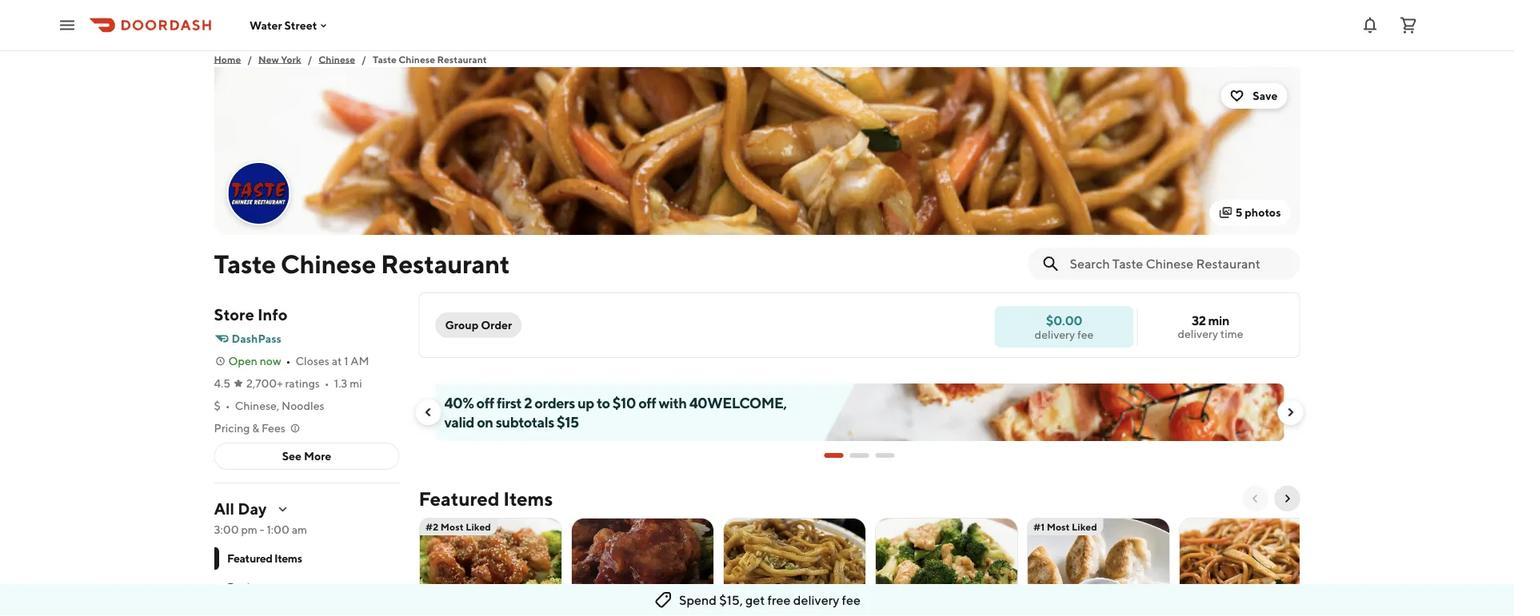 Task type: vqa. For each thing, say whether or not it's contained in the screenshot.
the bottom "Featured"
yes



Task type: locate. For each thing, give the bounding box(es) containing it.
taste chinese restaurant image
[[214, 67, 1301, 235], [228, 163, 289, 224]]

featured items up '#2 most liked'
[[419, 488, 553, 511]]

all
[[214, 500, 235, 519]]

off right the $10
[[639, 394, 656, 412]]

chinese up info
[[281, 249, 376, 279]]

store info
[[214, 306, 288, 324]]

up
[[578, 394, 594, 412]]

see
[[282, 450, 302, 463]]

1 vertical spatial taste
[[214, 249, 276, 279]]

notification bell image
[[1361, 16, 1380, 35]]

$ • chinese, noodles
[[214, 400, 325, 413]]

items inside 'heading'
[[504, 488, 553, 511]]

1 most from the left
[[440, 522, 463, 533]]

47. general tso's chicken左宗鸡 image
[[572, 519, 713, 617]]

water street button
[[250, 19, 330, 32]]

0 horizontal spatial featured
[[227, 553, 272, 566]]

restaurant
[[437, 54, 487, 65], [381, 249, 510, 279]]

3:00 pm - 1:00 am
[[214, 524, 307, 537]]

1 / from the left
[[247, 54, 252, 65]]

group order button
[[436, 313, 522, 338]]

delivery
[[1178, 328, 1219, 341], [1035, 328, 1076, 341], [793, 593, 840, 609]]

most right #1 at bottom right
[[1047, 522, 1070, 533]]

0 horizontal spatial most
[[440, 522, 463, 533]]

• right "$"
[[225, 400, 230, 413]]

1 horizontal spatial taste
[[373, 54, 397, 65]]

taste up store info
[[214, 249, 276, 279]]

/ right york
[[308, 54, 312, 65]]

pork dumplings 猪肉饺(7pcs) image
[[1028, 519, 1169, 617]]

select promotional banner element
[[825, 442, 895, 471]]

3 / from the left
[[362, 54, 366, 65]]

$15
[[557, 414, 579, 431]]

0 horizontal spatial delivery
[[793, 593, 840, 609]]

water
[[250, 19, 282, 32]]

save button
[[1221, 83, 1288, 109]]

at
[[332, 355, 342, 368]]

reviews button
[[214, 574, 400, 603]]

1 horizontal spatial featured
[[419, 488, 500, 511]]

1 horizontal spatial /
[[308, 54, 312, 65]]

1 horizontal spatial liked
[[1072, 522, 1097, 533]]

2 horizontal spatial delivery
[[1178, 328, 1219, 341]]

1 horizontal spatial off
[[639, 394, 656, 412]]

#1 most liked button
[[1027, 519, 1170, 617]]

liked right #1 at bottom right
[[1072, 522, 1097, 533]]

4.5
[[214, 377, 231, 390]]

2 vertical spatial •
[[225, 400, 230, 413]]

0 horizontal spatial /
[[247, 54, 252, 65]]

items down "1:00"
[[274, 553, 302, 566]]

0 horizontal spatial items
[[274, 553, 302, 566]]

1.3
[[334, 377, 348, 390]]

1 horizontal spatial delivery
[[1035, 328, 1076, 341]]

40%
[[444, 394, 474, 412]]

0 horizontal spatial liked
[[465, 522, 491, 533]]

32 min delivery time
[[1178, 313, 1244, 341]]

$15,
[[720, 593, 743, 609]]

most right the #2 at the left bottom of the page
[[440, 522, 463, 533]]

1 horizontal spatial •
[[286, 355, 291, 368]]

delivery inside 32 min delivery time
[[1178, 328, 1219, 341]]

1 vertical spatial fee
[[842, 593, 861, 609]]

• left 1.3
[[325, 377, 329, 390]]

day
[[238, 500, 267, 519]]

taste right 'chinese' link
[[373, 54, 397, 65]]

items
[[504, 488, 553, 511], [274, 553, 302, 566]]

40% off first 2 orders up to $10 off with 40welcome, valid on subtotals $15
[[444, 394, 787, 431]]

•
[[286, 355, 291, 368], [325, 377, 329, 390], [225, 400, 230, 413]]

chinese
[[319, 54, 355, 65], [399, 54, 435, 65], [281, 249, 376, 279]]

water street
[[250, 19, 317, 32]]

1 vertical spatial featured items
[[227, 553, 302, 566]]

previous button of carousel image
[[1249, 493, 1262, 506]]

featured items down -
[[227, 553, 302, 566]]

0 vertical spatial fee
[[1078, 328, 1094, 341]]

all day
[[214, 500, 267, 519]]

items down subtotals
[[504, 488, 553, 511]]

see more
[[282, 450, 332, 463]]

/ left new
[[247, 54, 252, 65]]

off
[[477, 394, 494, 412], [639, 394, 656, 412]]

1
[[344, 355, 349, 368]]

york
[[281, 54, 301, 65]]

off up on
[[477, 394, 494, 412]]

taste chinese restaurant
[[214, 249, 510, 279]]

taste
[[373, 54, 397, 65], [214, 249, 276, 279]]

$
[[214, 400, 221, 413]]

order
[[481, 319, 512, 332]]

&
[[252, 422, 259, 435]]

on
[[477, 414, 493, 431]]

• right now
[[286, 355, 291, 368]]

1 horizontal spatial most
[[1047, 522, 1070, 533]]

2 horizontal spatial •
[[325, 377, 329, 390]]

/
[[247, 54, 252, 65], [308, 54, 312, 65], [362, 54, 366, 65]]

1 vertical spatial featured
[[227, 553, 272, 566]]

5
[[1236, 206, 1243, 219]]

• closes at 1 am
[[286, 355, 369, 368]]

featured up '#2 most liked'
[[419, 488, 500, 511]]

time
[[1221, 328, 1244, 341]]

$0.00 delivery fee
[[1035, 313, 1094, 341]]

1 horizontal spatial fee
[[1078, 328, 1094, 341]]

0 vertical spatial featured
[[419, 488, 500, 511]]

chinese right 'chinese' link
[[399, 54, 435, 65]]

$10
[[613, 394, 636, 412]]

1.3 mi
[[334, 377, 362, 390]]

now
[[260, 355, 281, 368]]

0 vertical spatial featured items
[[419, 488, 553, 511]]

featured
[[419, 488, 500, 511], [227, 553, 272, 566]]

home
[[214, 54, 241, 65]]

menus image
[[276, 503, 289, 516]]

chicken lo mein鸡捞面 image
[[724, 519, 865, 617]]

1 vertical spatial •
[[325, 377, 329, 390]]

photos
[[1245, 206, 1281, 219]]

fees
[[262, 422, 286, 435]]

save
[[1253, 89, 1278, 102]]

valid
[[444, 414, 475, 431]]

featured down pm
[[227, 553, 272, 566]]

0 vertical spatial items
[[504, 488, 553, 511]]

see more button
[[215, 444, 399, 470]]

2
[[524, 394, 532, 412]]

liked down featured items 'heading'
[[465, 522, 491, 533]]

2 most from the left
[[1047, 522, 1070, 533]]

2 horizontal spatial /
[[362, 54, 366, 65]]

1 horizontal spatial items
[[504, 488, 553, 511]]

ratings
[[285, 377, 320, 390]]

0 horizontal spatial off
[[477, 394, 494, 412]]

min
[[1209, 313, 1230, 328]]

featured items
[[419, 488, 553, 511], [227, 553, 302, 566]]

/ right 'chinese' link
[[362, 54, 366, 65]]

am
[[292, 524, 307, 537]]

0 horizontal spatial •
[[225, 400, 230, 413]]

0 vertical spatial •
[[286, 355, 291, 368]]

1 liked from the left
[[465, 522, 491, 533]]

closes
[[296, 355, 330, 368]]

most
[[440, 522, 463, 533], [1047, 522, 1070, 533]]

0 horizontal spatial featured items
[[227, 553, 302, 566]]

2 liked from the left
[[1072, 522, 1097, 533]]



Task type: describe. For each thing, give the bounding box(es) containing it.
street
[[284, 19, 317, 32]]

first
[[497, 394, 522, 412]]

chinese right york
[[319, 54, 355, 65]]

new
[[259, 54, 279, 65]]

2 / from the left
[[308, 54, 312, 65]]

am
[[351, 355, 369, 368]]

mi
[[350, 377, 362, 390]]

spend
[[679, 593, 717, 609]]

group order
[[445, 319, 512, 332]]

dashpass
[[232, 332, 282, 346]]

3:00
[[214, 524, 239, 537]]

2 off from the left
[[639, 394, 656, 412]]

#2
[[425, 522, 438, 533]]

next button of carousel image
[[1285, 406, 1297, 419]]

more
[[304, 450, 332, 463]]

get
[[746, 593, 765, 609]]

next button of carousel image
[[1281, 493, 1294, 506]]

reviews
[[227, 581, 269, 595]]

0 horizontal spatial fee
[[842, 593, 861, 609]]

pricing & fees
[[214, 422, 286, 435]]

1 horizontal spatial featured items
[[419, 488, 553, 511]]

fee inside '$0.00 delivery fee'
[[1078, 328, 1094, 341]]

vegetable lo mein菜捞面 image
[[1180, 519, 1321, 617]]

open menu image
[[58, 16, 77, 35]]

0 vertical spatial restaurant
[[437, 54, 487, 65]]

chinese link
[[319, 51, 355, 67]]

5 photos button
[[1210, 200, 1291, 226]]

new york link
[[259, 51, 301, 67]]

#1 most liked
[[1033, 522, 1097, 533]]

liked for #1 most liked
[[1072, 522, 1097, 533]]

home link
[[214, 51, 241, 67]]

#1
[[1033, 522, 1045, 533]]

2,700+ ratings •
[[247, 377, 329, 390]]

5 photos
[[1236, 206, 1281, 219]]

most for #2
[[440, 522, 463, 533]]

1 off from the left
[[477, 394, 494, 412]]

-
[[260, 524, 265, 537]]

2,700+
[[247, 377, 283, 390]]

featured items heading
[[419, 487, 553, 512]]

free
[[768, 593, 791, 609]]

1 vertical spatial items
[[274, 553, 302, 566]]

orders
[[535, 394, 575, 412]]

0 vertical spatial taste
[[373, 54, 397, 65]]

to
[[597, 394, 610, 412]]

most for #1
[[1047, 522, 1070, 533]]

#2 most liked button
[[419, 519, 562, 617]]

store
[[214, 306, 254, 324]]

featured inside 'heading'
[[419, 488, 500, 511]]

with
[[659, 394, 687, 412]]

40welcome,
[[689, 394, 787, 412]]

home / new york / chinese / taste chinese restaurant
[[214, 54, 487, 65]]

0 items, open order cart image
[[1399, 16, 1419, 35]]

1:00
[[267, 524, 290, 537]]

chinese,
[[235, 400, 280, 413]]

39. chicken with broccoli鸡芥兰 image
[[876, 519, 1017, 617]]

subtotals
[[496, 414, 554, 431]]

pricing
[[214, 422, 250, 435]]

1 vertical spatial restaurant
[[381, 249, 510, 279]]

open
[[228, 355, 258, 368]]

delivery inside '$0.00 delivery fee'
[[1035, 328, 1076, 341]]

noodles
[[282, 400, 325, 413]]

spend $15, get free delivery fee
[[679, 593, 861, 609]]

0 horizontal spatial taste
[[214, 249, 276, 279]]

group
[[445, 319, 479, 332]]

open now
[[228, 355, 281, 368]]

$0.00
[[1046, 313, 1083, 328]]

Item Search search field
[[1070, 255, 1288, 273]]

info
[[258, 306, 288, 324]]

pm
[[241, 524, 258, 537]]

32
[[1192, 313, 1206, 328]]

previous button of carousel image
[[422, 406, 435, 419]]

liked for #2 most liked
[[465, 522, 491, 533]]

43. sesame chicken芝麻鸡 image
[[420, 519, 561, 617]]

#2 most liked
[[425, 522, 491, 533]]

pricing & fees button
[[214, 421, 302, 437]]



